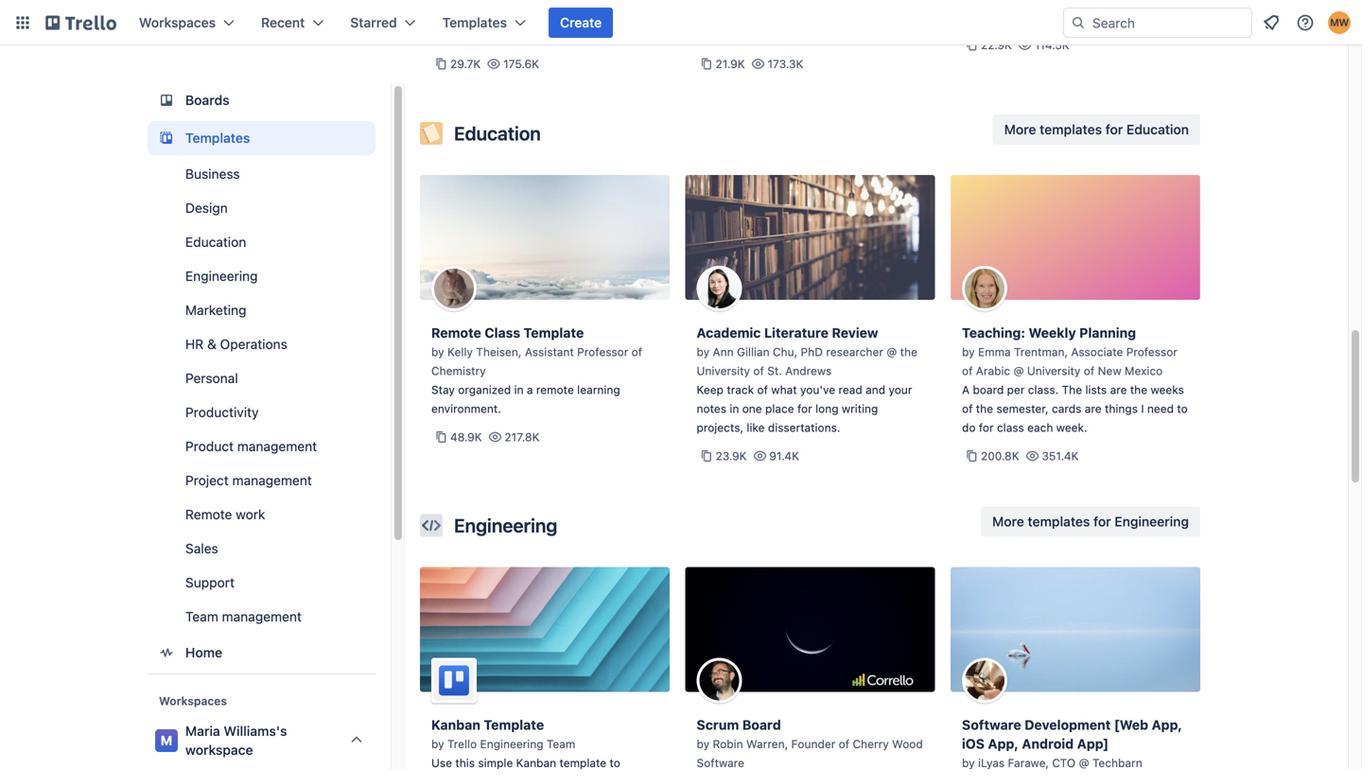 Task type: describe. For each thing, give the bounding box(es) containing it.
kelly theisen, assistant professor of chemistry image
[[432, 266, 477, 311]]

templates button
[[431, 8, 538, 38]]

create button
[[549, 8, 613, 38]]

of up the 'lists'
[[1084, 364, 1095, 378]]

engineering inside kanban template by trello engineering team
[[480, 738, 544, 751]]

your
[[889, 383, 913, 397]]

academic literature review by ann gillian chu, phd researcher @ the university of st. andrews keep track of what you've read and your notes in one place for long writing projects, like dissertations.
[[697, 325, 918, 434]]

@ inside teaching: weekly planning by emma trentman, associate professor of arabic @ university of new mexico a board per class. the lists are the weeks of the semester, cards are things i need to do for class each week.
[[1014, 364, 1025, 378]]

what
[[772, 383, 798, 397]]

sales link
[[148, 534, 376, 564]]

in inside academic literature review by ann gillian chu, phd researcher @ the university of st. andrews keep track of what you've read and your notes in one place for long writing projects, like dissertations.
[[730, 402, 739, 415]]

theisen,
[[476, 345, 522, 359]]

more templates for engineering
[[993, 514, 1190, 530]]

and
[[866, 383, 886, 397]]

board
[[973, 383, 1004, 397]]

back to home image
[[45, 8, 116, 38]]

0 horizontal spatial templates
[[186, 130, 250, 146]]

hr
[[186, 336, 204, 352]]

sales
[[186, 541, 218, 557]]

one
[[743, 402, 763, 415]]

university for academic
[[697, 364, 751, 378]]

university for teaching:
[[1028, 364, 1081, 378]]

173.3k
[[768, 57, 804, 71]]

1 vertical spatial workspaces
[[159, 695, 227, 708]]

templates for engineering
[[1028, 514, 1091, 530]]

review
[[832, 325, 879, 341]]

personal link
[[148, 363, 376, 394]]

m
[[161, 733, 173, 749]]

emma
[[979, 345, 1011, 359]]

management for project management
[[232, 473, 312, 488]]

android
[[1023, 736, 1074, 752]]

engineering link
[[148, 261, 376, 292]]

1 vertical spatial app,
[[989, 736, 1019, 752]]

management for team management
[[222, 609, 302, 625]]

founder
[[792, 738, 836, 751]]

more for engineering
[[993, 514, 1025, 530]]

2 horizontal spatial the
[[1131, 383, 1148, 397]]

software development [web app, ios app, android app] link
[[951, 567, 1201, 769]]

home image
[[155, 642, 178, 664]]

template inside kanban template by trello engineering team
[[484, 717, 544, 733]]

teaching: weekly planning by emma trentman, associate professor of arabic @ university of new mexico a board per class. the lists are the weeks of the semester, cards are things i need to do for class each week.
[[963, 325, 1188, 434]]

education inside button
[[1127, 122, 1190, 137]]

for inside more templates for engineering "button"
[[1094, 514, 1112, 530]]

maria williams (mariawilliams94) image
[[1329, 11, 1352, 34]]

by inside kanban template by trello engineering team
[[432, 738, 444, 751]]

class
[[485, 325, 521, 341]]

of inside remote class template by kelly theisen, assistant professor of chemistry stay organized in a remote learning environment.
[[632, 345, 643, 359]]

of left st.
[[754, 364, 765, 378]]

starred
[[350, 15, 397, 30]]

ann gillian chu, phd researcher @ the university of st. andrews image
[[697, 266, 742, 311]]

chu,
[[773, 345, 798, 359]]

trentman,
[[1015, 345, 1069, 359]]

notes
[[697, 402, 727, 415]]

of left what
[[758, 383, 768, 397]]

development
[[1025, 717, 1111, 733]]

professor for planning
[[1127, 345, 1178, 359]]

do
[[963, 421, 976, 434]]

template board image
[[155, 127, 178, 150]]

template inside remote class template by kelly theisen, assistant professor of chemistry stay organized in a remote learning environment.
[[524, 325, 584, 341]]

track
[[727, 383, 754, 397]]

0 notifications image
[[1261, 11, 1283, 34]]

workspaces inside popup button
[[139, 15, 216, 30]]

scrum
[[697, 717, 739, 733]]

week.
[[1057, 421, 1088, 434]]

1 vertical spatial are
[[1085, 402, 1102, 415]]

for inside more templates for education button
[[1106, 122, 1124, 137]]

for inside academic literature review by ann gillian chu, phd researcher @ the university of st. andrews keep track of what you've read and your notes in one place for long writing projects, like dissertations.
[[798, 402, 813, 415]]

researcher
[[827, 345, 884, 359]]

product management
[[186, 439, 317, 454]]

21.9k
[[716, 57, 745, 71]]

23.9k
[[716, 450, 747, 463]]

keep
[[697, 383, 724, 397]]

for inside teaching: weekly planning by emma trentman, associate professor of arabic @ university of new mexico a board per class. the lists are the weeks of the semester, cards are things i need to do for class each week.
[[979, 421, 994, 434]]

1 horizontal spatial the
[[977, 402, 994, 415]]

91.4k
[[770, 450, 800, 463]]

0 horizontal spatial education
[[186, 234, 246, 250]]

marketing link
[[148, 295, 376, 326]]

home link
[[148, 636, 376, 670]]

in inside remote class template by kelly theisen, assistant professor of chemistry stay organized in a remote learning environment.
[[514, 383, 524, 397]]

trello engineering team image
[[432, 658, 477, 704]]

each
[[1028, 421, 1054, 434]]

williams's
[[224, 724, 287, 739]]

gillian
[[737, 345, 770, 359]]

of inside scrum board by robin warren, founder of cherry wood software
[[839, 738, 850, 751]]

i
[[1142, 402, 1145, 415]]

like
[[747, 421, 765, 434]]

recent
[[261, 15, 305, 30]]

48.9k
[[451, 431, 482, 444]]

design link
[[148, 193, 376, 223]]

more templates for education
[[1005, 122, 1190, 137]]

hr & operations link
[[148, 329, 376, 360]]

support link
[[148, 568, 376, 598]]

351.4k
[[1042, 450, 1079, 463]]

semester,
[[997, 402, 1049, 415]]

by for academic
[[697, 345, 710, 359]]

product management link
[[148, 432, 376, 462]]

education icon image
[[420, 122, 443, 145]]

ann
[[713, 345, 734, 359]]

217.8k
[[505, 431, 540, 444]]

cards
[[1052, 402, 1082, 415]]

starred button
[[339, 8, 427, 38]]

workspaces button
[[128, 8, 246, 38]]

mexico
[[1125, 364, 1163, 378]]

templates link
[[148, 121, 376, 155]]

management for product management
[[237, 439, 317, 454]]

you've
[[801, 383, 836, 397]]

team management link
[[148, 602, 376, 632]]



Task type: vqa. For each thing, say whether or not it's contained in the screenshot.
Organization
no



Task type: locate. For each thing, give the bounding box(es) containing it.
0 vertical spatial are
[[1111, 383, 1128, 397]]

1 professor from the left
[[577, 345, 629, 359]]

remote down project
[[186, 507, 232, 522]]

1 vertical spatial templates
[[186, 130, 250, 146]]

project
[[186, 473, 229, 488]]

environment.
[[432, 402, 501, 415]]

more inside button
[[1005, 122, 1037, 137]]

search image
[[1071, 15, 1087, 30]]

software development [web app, ios app, android app]
[[963, 717, 1183, 752]]

1 horizontal spatial are
[[1111, 383, 1128, 397]]

app, right [web
[[1152, 717, 1183, 733]]

0 vertical spatial templates
[[1040, 122, 1103, 137]]

by left kelly
[[432, 345, 444, 359]]

0 vertical spatial templates
[[443, 15, 507, 30]]

1 vertical spatial remote
[[186, 507, 232, 522]]

22.9k
[[981, 38, 1013, 52]]

remote
[[537, 383, 574, 397]]

are down the 'lists'
[[1085, 402, 1102, 415]]

support
[[186, 575, 235, 591]]

2 university from the left
[[1028, 364, 1081, 378]]

management down support "link"
[[222, 609, 302, 625]]

more inside "button"
[[993, 514, 1025, 530]]

0 vertical spatial workspaces
[[139, 15, 216, 30]]

Search field
[[1087, 9, 1252, 37]]

professor inside teaching: weekly planning by emma trentman, associate professor of arabic @ university of new mexico a board per class. the lists are the weeks of the semester, cards are things i need to do for class each week.
[[1127, 345, 1178, 359]]

remote inside "link"
[[186, 507, 232, 522]]

200.8k
[[981, 450, 1020, 463]]

the inside academic literature review by ann gillian chu, phd researcher @ the university of st. andrews keep track of what you've read and your notes in one place for long writing projects, like dissertations.
[[901, 345, 918, 359]]

writing
[[842, 402, 879, 415]]

1 vertical spatial templates
[[1028, 514, 1091, 530]]

templates
[[443, 15, 507, 30], [186, 130, 250, 146]]

st.
[[768, 364, 782, 378]]

software inside scrum board by robin warren, founder of cherry wood software
[[697, 757, 745, 769]]

by for teaching:
[[963, 345, 975, 359]]

templates down 351.4k
[[1028, 514, 1091, 530]]

scrum board by robin warren, founder of cherry wood software
[[697, 717, 923, 769]]

university inside teaching: weekly planning by emma trentman, associate professor of arabic @ university of new mexico a board per class. the lists are the weeks of the semester, cards are things i need to do for class each week.
[[1028, 364, 1081, 378]]

1 horizontal spatial software
[[963, 717, 1022, 733]]

business link
[[148, 159, 376, 189]]

the up "your"
[[901, 345, 918, 359]]

productivity
[[186, 405, 259, 420]]

@ up per
[[1014, 364, 1025, 378]]

0 vertical spatial in
[[514, 383, 524, 397]]

the down board
[[977, 402, 994, 415]]

open information menu image
[[1297, 13, 1316, 32]]

0 vertical spatial remote
[[432, 325, 482, 341]]

board image
[[155, 89, 178, 112]]

by inside remote class template by kelly theisen, assistant professor of chemistry stay organized in a remote learning environment.
[[432, 345, 444, 359]]

team inside team management link
[[186, 609, 218, 625]]

software down the robin
[[697, 757, 745, 769]]

1 horizontal spatial in
[[730, 402, 739, 415]]

place
[[766, 402, 795, 415]]

1 horizontal spatial @
[[1014, 364, 1025, 378]]

@ inside academic literature review by ann gillian chu, phd researcher @ the university of st. andrews keep track of what you've read and your notes in one place for long writing projects, like dissertations.
[[887, 345, 898, 359]]

0 horizontal spatial university
[[697, 364, 751, 378]]

@
[[887, 345, 898, 359], [1014, 364, 1025, 378]]

robin warren, founder of cherry wood software image
[[697, 658, 742, 704]]

the
[[1062, 383, 1083, 397]]

to
[[1178, 402, 1188, 415]]

template
[[524, 325, 584, 341], [484, 717, 544, 733]]

remote work
[[186, 507, 265, 522]]

weekly
[[1029, 325, 1077, 341]]

arabic
[[977, 364, 1011, 378]]

2 professor from the left
[[1127, 345, 1178, 359]]

workspaces up maria
[[159, 695, 227, 708]]

1 vertical spatial the
[[1131, 383, 1148, 397]]

in left one
[[730, 402, 739, 415]]

templates inside more templates for engineering "button"
[[1028, 514, 1091, 530]]

by
[[432, 345, 444, 359], [697, 345, 710, 359], [963, 345, 975, 359], [432, 738, 444, 751], [697, 738, 710, 751]]

operations
[[220, 336, 288, 352]]

trello
[[448, 738, 477, 751]]

0 horizontal spatial app,
[[989, 736, 1019, 752]]

1 vertical spatial in
[[730, 402, 739, 415]]

ilyas farawe, cto @ techbarn image
[[963, 658, 1008, 704]]

are up things at the bottom of the page
[[1111, 383, 1128, 397]]

of left 'cherry'
[[839, 738, 850, 751]]

software up ios
[[963, 717, 1022, 733]]

engineering
[[186, 268, 258, 284], [1115, 514, 1190, 530], [454, 514, 558, 537], [480, 738, 544, 751]]

1 vertical spatial software
[[697, 757, 745, 769]]

productivity link
[[148, 398, 376, 428]]

by left ann
[[697, 345, 710, 359]]

emma trentman, associate professor of arabic @ university of new mexico image
[[963, 266, 1008, 311]]

0 vertical spatial software
[[963, 717, 1022, 733]]

by left trello
[[432, 738, 444, 751]]

app, right ios
[[989, 736, 1019, 752]]

templates inside popup button
[[443, 15, 507, 30]]

by inside teaching: weekly planning by emma trentman, associate professor of arabic @ university of new mexico a board per class. the lists are the weeks of the semester, cards are things i need to do for class each week.
[[963, 345, 975, 359]]

engineering inside "button"
[[1115, 514, 1190, 530]]

workspaces
[[139, 15, 216, 30], [159, 695, 227, 708]]

1 vertical spatial management
[[232, 473, 312, 488]]

kelly
[[448, 345, 473, 359]]

templates up business
[[186, 130, 250, 146]]

1 university from the left
[[697, 364, 751, 378]]

1 vertical spatial template
[[484, 717, 544, 733]]

more templates for education button
[[993, 115, 1201, 145]]

of up a
[[963, 364, 973, 378]]

0 horizontal spatial in
[[514, 383, 524, 397]]

remote class template by kelly theisen, assistant professor of chemistry stay organized in a remote learning environment.
[[432, 325, 643, 415]]

business
[[186, 166, 240, 182]]

management
[[237, 439, 317, 454], [232, 473, 312, 488], [222, 609, 302, 625]]

remote for remote work
[[186, 507, 232, 522]]

remote
[[432, 325, 482, 341], [186, 507, 232, 522]]

work
[[236, 507, 265, 522]]

by down scrum at the right of page
[[697, 738, 710, 751]]

engineering icon image
[[420, 514, 443, 537]]

board
[[743, 717, 782, 733]]

1 vertical spatial @
[[1014, 364, 1025, 378]]

0 horizontal spatial team
[[186, 609, 218, 625]]

2 horizontal spatial education
[[1127, 122, 1190, 137]]

design
[[186, 200, 228, 216]]

1 horizontal spatial team
[[547, 738, 576, 751]]

more down 22.9k
[[1005, 122, 1037, 137]]

are
[[1111, 383, 1128, 397], [1085, 402, 1102, 415]]

class
[[997, 421, 1025, 434]]

0 horizontal spatial are
[[1085, 402, 1102, 415]]

kanban template by trello engineering team
[[432, 717, 576, 751]]

0 horizontal spatial professor
[[577, 345, 629, 359]]

1 horizontal spatial remote
[[432, 325, 482, 341]]

primary element
[[0, 0, 1363, 45]]

templates inside more templates for education button
[[1040, 122, 1103, 137]]

team inside kanban template by trello engineering team
[[547, 738, 576, 751]]

university up class.
[[1028, 364, 1081, 378]]

@ right researcher
[[887, 345, 898, 359]]

the
[[901, 345, 918, 359], [1131, 383, 1148, 397], [977, 402, 994, 415]]

1 horizontal spatial professor
[[1127, 345, 1178, 359]]

a
[[527, 383, 533, 397]]

by inside scrum board by robin warren, founder of cherry wood software
[[697, 738, 710, 751]]

0 horizontal spatial the
[[901, 345, 918, 359]]

remote for remote class template by kelly theisen, assistant professor of chemistry stay organized in a remote learning environment.
[[432, 325, 482, 341]]

templates down 114.5k
[[1040, 122, 1103, 137]]

0 horizontal spatial software
[[697, 757, 745, 769]]

1 horizontal spatial app,
[[1152, 717, 1183, 733]]

templates up 29.7k
[[443, 15, 507, 30]]

0 vertical spatial the
[[901, 345, 918, 359]]

professor inside remote class template by kelly theisen, assistant professor of chemistry stay organized in a remote learning environment.
[[577, 345, 629, 359]]

phd
[[801, 345, 823, 359]]

by left emma
[[963, 345, 975, 359]]

planning
[[1080, 325, 1137, 341]]

management down product management link
[[232, 473, 312, 488]]

team management
[[186, 609, 302, 625]]

andrews
[[786, 364, 832, 378]]

0 horizontal spatial remote
[[186, 507, 232, 522]]

professor up learning on the left
[[577, 345, 629, 359]]

product
[[186, 439, 234, 454]]

chemistry
[[432, 364, 486, 378]]

university down ann
[[697, 364, 751, 378]]

remote inside remote class template by kelly theisen, assistant professor of chemistry stay organized in a remote learning environment.
[[432, 325, 482, 341]]

management down productivity link
[[237, 439, 317, 454]]

maria
[[186, 724, 220, 739]]

template right the kanban
[[484, 717, 544, 733]]

professor for template
[[577, 345, 629, 359]]

2 vertical spatial the
[[977, 402, 994, 415]]

of left ann
[[632, 345, 643, 359]]

class.
[[1029, 383, 1059, 397]]

project management link
[[148, 466, 376, 496]]

remote work link
[[148, 500, 376, 530]]

workspace
[[186, 742, 253, 758]]

0 vertical spatial @
[[887, 345, 898, 359]]

marketing
[[186, 302, 246, 318]]

templates for education
[[1040, 122, 1103, 137]]

for
[[1106, 122, 1124, 137], [798, 402, 813, 415], [979, 421, 994, 434], [1094, 514, 1112, 530]]

cherry
[[853, 738, 889, 751]]

0 vertical spatial app,
[[1152, 717, 1183, 733]]

0 vertical spatial more
[[1005, 122, 1037, 137]]

ios
[[963, 736, 985, 752]]

by for remote
[[432, 345, 444, 359]]

university
[[697, 364, 751, 378], [1028, 364, 1081, 378]]

new
[[1098, 364, 1122, 378]]

weeks
[[1151, 383, 1185, 397]]

1 horizontal spatial education
[[454, 122, 541, 144]]

create
[[560, 15, 602, 30]]

boards link
[[148, 83, 376, 117]]

teaching:
[[963, 325, 1026, 341]]

0 horizontal spatial @
[[887, 345, 898, 359]]

2 vertical spatial management
[[222, 609, 302, 625]]

&
[[207, 336, 217, 352]]

template up assistant
[[524, 325, 584, 341]]

1 vertical spatial more
[[993, 514, 1025, 530]]

more for education
[[1005, 122, 1037, 137]]

the up "i"
[[1131, 383, 1148, 397]]

0 vertical spatial template
[[524, 325, 584, 341]]

workspaces up board image
[[139, 15, 216, 30]]

lists
[[1086, 383, 1108, 397]]

of up do
[[963, 402, 973, 415]]

175.6k
[[504, 57, 539, 71]]

software inside software development [web app, ios app, android app]
[[963, 717, 1022, 733]]

by inside academic literature review by ann gillian chu, phd researcher @ the university of st. andrews keep track of what you've read and your notes in one place for long writing projects, like dissertations.
[[697, 345, 710, 359]]

university inside academic literature review by ann gillian chu, phd researcher @ the university of st. andrews keep track of what you've read and your notes in one place for long writing projects, like dissertations.
[[697, 364, 751, 378]]

hr & operations
[[186, 336, 288, 352]]

in left the 'a'
[[514, 383, 524, 397]]

1 horizontal spatial university
[[1028, 364, 1081, 378]]

maria williams's workspace
[[186, 724, 287, 758]]

[web
[[1115, 717, 1149, 733]]

warren,
[[747, 738, 789, 751]]

recent button
[[250, 8, 335, 38]]

1 horizontal spatial templates
[[443, 15, 507, 30]]

app]
[[1078, 736, 1109, 752]]

more down 200.8k on the right of the page
[[993, 514, 1025, 530]]

academic
[[697, 325, 761, 341]]

more templates for engineering button
[[981, 507, 1201, 537]]

project management
[[186, 473, 312, 488]]

education
[[1127, 122, 1190, 137], [454, 122, 541, 144], [186, 234, 246, 250]]

0 vertical spatial management
[[237, 439, 317, 454]]

1 vertical spatial team
[[547, 738, 576, 751]]

0 vertical spatial team
[[186, 609, 218, 625]]

stay
[[432, 383, 455, 397]]

a
[[963, 383, 970, 397]]

organized
[[458, 383, 511, 397]]

templates
[[1040, 122, 1103, 137], [1028, 514, 1091, 530]]

professor up mexico on the right top of page
[[1127, 345, 1178, 359]]

remote up kelly
[[432, 325, 482, 341]]



